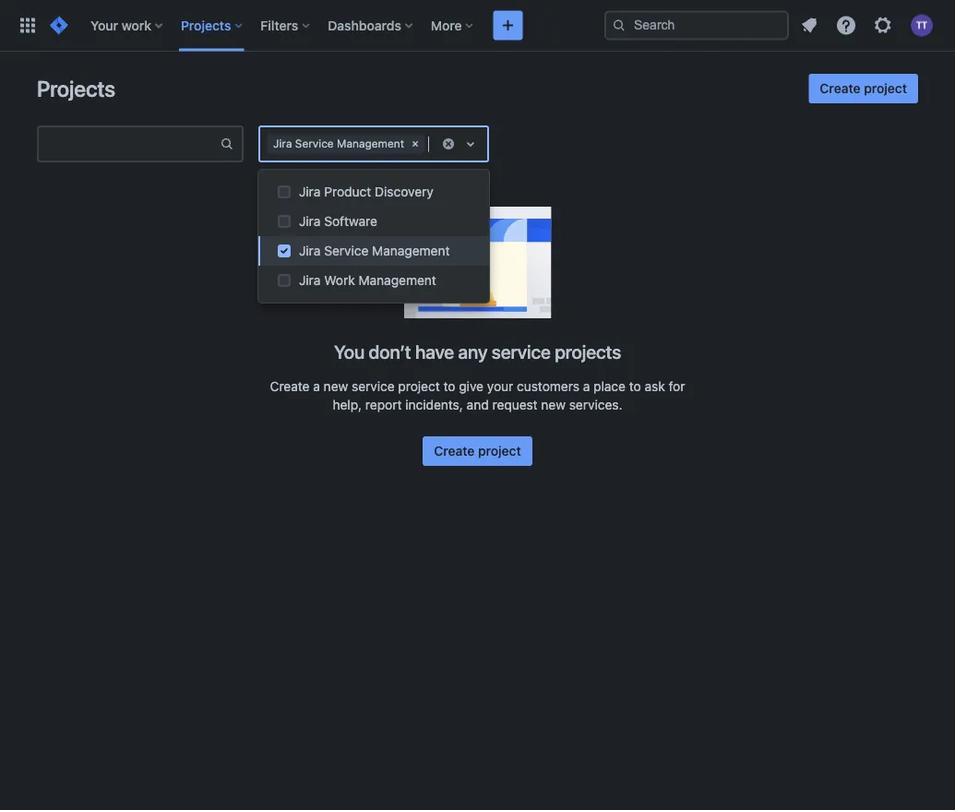 Task type: vqa. For each thing, say whether or not it's contained in the screenshot.
Explore VR travel features
no



Task type: describe. For each thing, give the bounding box(es) containing it.
create a new service project to give your customers a place to ask for help, report incidents, and request new services.
[[270, 379, 685, 413]]

filters button
[[255, 11, 317, 40]]

2 vertical spatial management
[[359, 273, 436, 288]]

your work button
[[85, 11, 170, 40]]

1 vertical spatial new
[[541, 397, 566, 413]]

work
[[324, 273, 355, 288]]

dashboards
[[328, 18, 401, 33]]

open image
[[459, 133, 482, 155]]

customers
[[517, 379, 579, 394]]

1 to from the left
[[443, 379, 455, 394]]

your
[[90, 18, 118, 33]]

1 vertical spatial management
[[372, 243, 450, 258]]

2 a from the left
[[583, 379, 590, 394]]

0 horizontal spatial create project
[[434, 444, 521, 459]]

you don't have any service projects
[[334, 341, 621, 362]]

filters
[[261, 18, 298, 33]]

0 horizontal spatial create project button
[[423, 437, 532, 466]]

projects
[[555, 341, 621, 362]]

jira product discovery
[[299, 184, 434, 199]]

search image
[[612, 18, 627, 33]]

create image
[[497, 14, 519, 36]]

appswitcher icon image
[[17, 14, 39, 36]]

help image
[[835, 14, 857, 36]]

0 vertical spatial jira service management
[[273, 137, 404, 150]]

services.
[[569, 397, 622, 413]]

banner containing your work
[[0, 0, 955, 52]]

1 horizontal spatial service
[[492, 341, 551, 362]]

your profile and settings image
[[911, 14, 933, 36]]

project inside create a new service project to give your customers a place to ask for help, report incidents, and request new services.
[[398, 379, 440, 394]]

jira work management
[[299, 273, 436, 288]]

your work
[[90, 18, 151, 33]]

work
[[122, 18, 151, 33]]

primary element
[[11, 0, 604, 51]]

more
[[431, 18, 462, 33]]

ask
[[645, 379, 665, 394]]

1 vertical spatial service
[[324, 243, 369, 258]]

2 horizontal spatial project
[[864, 81, 907, 96]]



Task type: locate. For each thing, give the bounding box(es) containing it.
jira software
[[299, 214, 377, 229]]

help,
[[333, 397, 362, 413]]

give
[[459, 379, 484, 394]]

create project
[[820, 81, 907, 96], [434, 444, 521, 459]]

you
[[334, 341, 365, 362]]

1 horizontal spatial to
[[629, 379, 641, 394]]

clear image
[[408, 137, 423, 151]]

1 vertical spatial create project button
[[423, 437, 532, 466]]

clear image
[[441, 137, 456, 151]]

product
[[324, 184, 371, 199]]

2 to from the left
[[629, 379, 641, 394]]

0 horizontal spatial service
[[352, 379, 395, 394]]

jira service management up product
[[273, 137, 404, 150]]

projects
[[181, 18, 231, 33], [37, 76, 115, 102]]

your
[[487, 379, 513, 394]]

1 horizontal spatial create
[[434, 444, 475, 459]]

projects button
[[175, 11, 250, 40]]

2 vertical spatial project
[[478, 444, 521, 459]]

incidents,
[[405, 397, 463, 413]]

jira service management
[[273, 137, 404, 150], [299, 243, 450, 258]]

0 vertical spatial projects
[[181, 18, 231, 33]]

discovery
[[375, 184, 434, 199]]

create project button down and
[[423, 437, 532, 466]]

2 vertical spatial create
[[434, 444, 475, 459]]

0 vertical spatial new
[[324, 379, 348, 394]]

projects down your
[[37, 76, 115, 102]]

0 horizontal spatial create
[[270, 379, 310, 394]]

create project down help "icon"
[[820, 81, 907, 96]]

1 horizontal spatial create project button
[[809, 74, 918, 103]]

create project button down help "icon"
[[809, 74, 918, 103]]

create
[[820, 81, 861, 96], [270, 379, 310, 394], [434, 444, 475, 459]]

to
[[443, 379, 455, 394], [629, 379, 641, 394]]

0 vertical spatial service
[[492, 341, 551, 362]]

project down settings icon
[[864, 81, 907, 96]]

new
[[324, 379, 348, 394], [541, 397, 566, 413]]

create project down and
[[434, 444, 521, 459]]

have
[[415, 341, 454, 362]]

project up incidents,
[[398, 379, 440, 394]]

create for the rightmost create project button
[[820, 81, 861, 96]]

software
[[324, 214, 377, 229]]

create inside create a new service project to give your customers a place to ask for help, report incidents, and request new services.
[[270, 379, 310, 394]]

1 vertical spatial service
[[352, 379, 395, 394]]

for
[[669, 379, 685, 394]]

projects inside projects "popup button"
[[181, 18, 231, 33]]

place
[[593, 379, 626, 394]]

2 horizontal spatial create
[[820, 81, 861, 96]]

notifications image
[[798, 14, 820, 36]]

1 vertical spatial create project
[[434, 444, 521, 459]]

management right work
[[359, 273, 436, 288]]

management
[[337, 137, 404, 150], [372, 243, 450, 258], [359, 273, 436, 288]]

0 vertical spatial management
[[337, 137, 404, 150]]

Search field
[[604, 11, 789, 40]]

service up report
[[352, 379, 395, 394]]

service up product
[[295, 137, 334, 150]]

request
[[492, 397, 538, 413]]

service
[[492, 341, 551, 362], [352, 379, 395, 394]]

1 horizontal spatial a
[[583, 379, 590, 394]]

jira service management up "jira work management" at the top left
[[299, 243, 450, 258]]

report
[[365, 397, 402, 413]]

more button
[[425, 11, 481, 40]]

banner
[[0, 0, 955, 52]]

service inside create a new service project to give your customers a place to ask for help, report incidents, and request new services.
[[352, 379, 395, 394]]

project down request
[[478, 444, 521, 459]]

jira
[[273, 137, 292, 150], [299, 184, 321, 199], [299, 214, 321, 229], [299, 243, 321, 258], [299, 273, 321, 288]]

0 vertical spatial create project button
[[809, 74, 918, 103]]

service up the your
[[492, 341, 551, 362]]

0 vertical spatial project
[[864, 81, 907, 96]]

service down software
[[324, 243, 369, 258]]

create project button
[[809, 74, 918, 103], [423, 437, 532, 466]]

service
[[295, 137, 334, 150], [324, 243, 369, 258]]

1 vertical spatial project
[[398, 379, 440, 394]]

0 vertical spatial create project
[[820, 81, 907, 96]]

0 horizontal spatial a
[[313, 379, 320, 394]]

don't
[[369, 341, 411, 362]]

a
[[313, 379, 320, 394], [583, 379, 590, 394]]

1 horizontal spatial create project
[[820, 81, 907, 96]]

and
[[467, 397, 489, 413]]

jira software image
[[48, 14, 70, 36], [48, 14, 70, 36]]

new down customers at the top of the page
[[541, 397, 566, 413]]

0 vertical spatial service
[[295, 137, 334, 150]]

1 horizontal spatial project
[[478, 444, 521, 459]]

1 vertical spatial jira service management
[[299, 243, 450, 258]]

None text field
[[39, 131, 220, 157]]

1 horizontal spatial new
[[541, 397, 566, 413]]

management left clear image
[[337, 137, 404, 150]]

1 a from the left
[[313, 379, 320, 394]]

0 horizontal spatial to
[[443, 379, 455, 394]]

any
[[458, 341, 488, 362]]

projects right the work
[[181, 18, 231, 33]]

settings image
[[872, 14, 894, 36]]

0 vertical spatial create
[[820, 81, 861, 96]]

new up help,
[[324, 379, 348, 394]]

management up "jira work management" at the top left
[[372, 243, 450, 258]]

to left ask
[[629, 379, 641, 394]]

0 horizontal spatial project
[[398, 379, 440, 394]]

to left give
[[443, 379, 455, 394]]

dashboards button
[[322, 11, 420, 40]]

1 horizontal spatial projects
[[181, 18, 231, 33]]

1 vertical spatial create
[[270, 379, 310, 394]]

create for leftmost create project button
[[434, 444, 475, 459]]

0 horizontal spatial new
[[324, 379, 348, 394]]

project
[[864, 81, 907, 96], [398, 379, 440, 394], [478, 444, 521, 459]]

1 vertical spatial projects
[[37, 76, 115, 102]]

0 horizontal spatial projects
[[37, 76, 115, 102]]



